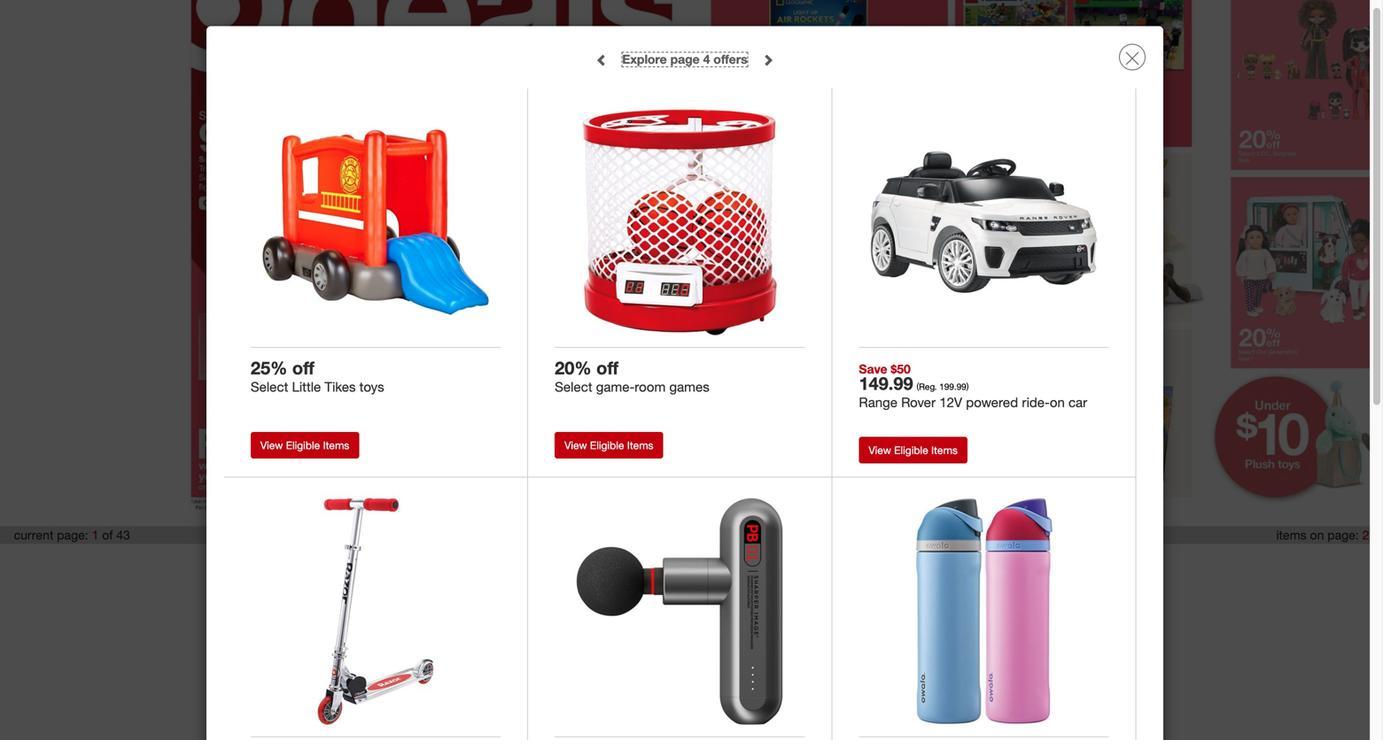 Task type: describe. For each thing, give the bounding box(es) containing it.
select for 25%
[[251, 379, 288, 395]]

ca for ca privacy
[[750, 559, 765, 573]]

brands,
[[699, 591, 734, 603]]

select sharper image massage & wellness items image
[[561, 493, 799, 731]]

save
[[859, 362, 888, 377]]

view eligible items for 25% off
[[260, 439, 349, 452]]

tikes
[[325, 379, 356, 395]]

2023
[[642, 591, 665, 603]]

25%
[[251, 358, 287, 379]]

explore page 4 offers
[[622, 51, 748, 67]]

range
[[859, 395, 898, 411]]

games
[[670, 379, 710, 395]]

ride-
[[1022, 395, 1050, 411]]

select little tikes toys image
[[257, 104, 495, 341]]

powered
[[966, 395, 1019, 411]]

view for 25% off
[[260, 439, 283, 452]]

2 horizontal spatial items
[[932, 444, 958, 457]]

ca supply chain act link
[[633, 559, 738, 573]]

privacy
[[871, 559, 907, 573]]

(reg.
[[917, 382, 937, 393]]

game-
[[596, 379, 635, 395]]

12v
[[940, 395, 963, 411]]

off for 20% off
[[597, 358, 619, 379]]

1 page: from the left
[[57, 528, 88, 543]]

your
[[846, 559, 868, 573]]

ccpa image
[[816, 554, 843, 581]]

149.99
[[859, 373, 913, 395]]

chevron right image
[[762, 54, 774, 66]]

offers
[[714, 51, 748, 67]]

eligible for 25% off
[[286, 439, 320, 452]]

range rover 12v powered ride-on car image
[[865, 104, 1103, 341]]

2 page: from the left
[[1328, 528, 1359, 543]]

eligible for 20% off
[[590, 439, 624, 452]]

off for 25% off
[[292, 358, 314, 379]]

199.99)
[[940, 382, 969, 393]]

4
[[703, 51, 710, 67]]

2 horizontal spatial view eligible items
[[869, 444, 958, 457]]

select little tikes toys link
[[251, 379, 501, 395]]

43
[[116, 528, 130, 543]]

$50
[[891, 362, 911, 377]]

room
[[635, 379, 666, 395]]

view eligible items for 20% off
[[565, 439, 654, 452]]



Task type: locate. For each thing, give the bounding box(es) containing it.
inc.
[[736, 591, 752, 603]]

ca
[[633, 559, 648, 573], [750, 559, 765, 573]]

2 ca from the left
[[750, 559, 765, 573]]

1 vertical spatial on
[[1310, 528, 1324, 543]]

ca left supply
[[633, 559, 648, 573]]

supply
[[651, 559, 686, 573]]

0 horizontal spatial view eligible items
[[260, 439, 349, 452]]

0 horizontal spatial ca
[[633, 559, 648, 573]]

rover
[[901, 395, 936, 411]]

current
[[14, 528, 53, 543]]

© 2023 target brands, inc.
[[631, 591, 752, 603]]

page: left 2 at the right bottom of page
[[1328, 528, 1359, 543]]

ads
[[602, 559, 621, 573]]

1 horizontal spatial eligible
[[590, 439, 624, 452]]

off inside the 20% off select game-room games
[[597, 358, 619, 379]]

items
[[1277, 528, 1307, 543]]

ca privacy link
[[750, 559, 804, 573]]

target
[[668, 591, 696, 603]]

items down the tikes
[[323, 439, 349, 452]]

2 select from the left
[[555, 379, 593, 395]]

page 2 image
[[692, 0, 1212, 518]]

view eligible items
[[260, 439, 349, 452], [565, 439, 654, 452], [869, 444, 958, 457]]

explore page 4 of 43 element
[[622, 51, 748, 67]]

off right 25% on the left of page
[[292, 358, 314, 379]]

interest-based ads
[[525, 559, 621, 573]]

close image
[[1126, 51, 1140, 65]]

current page: 1 of 43
[[14, 528, 130, 543]]

select game-room games image
[[561, 104, 799, 341]]

items down room
[[627, 439, 654, 452]]

items for 25% off
[[323, 439, 349, 452]]

interest-based ads link
[[525, 559, 621, 573]]

eligible
[[286, 439, 320, 452], [590, 439, 624, 452], [894, 444, 929, 457]]

view eligible items down rover
[[869, 444, 958, 457]]

select owala beverage bottles image
[[865, 493, 1103, 731]]

1 ca from the left
[[633, 559, 648, 573]]

act
[[721, 559, 738, 573]]

view eligible items down little
[[260, 439, 349, 452]]

0 horizontal spatial items
[[323, 439, 349, 452]]

1 horizontal spatial view eligible items
[[565, 439, 654, 452]]

off right 20% in the left of the page
[[597, 358, 619, 379]]

razor a two-wheeled kick scooter image
[[257, 493, 495, 731]]

1 select from the left
[[251, 379, 288, 395]]

select left the game-
[[555, 379, 593, 395]]

0 horizontal spatial eligible
[[286, 439, 320, 452]]

items for 20% off
[[627, 439, 654, 452]]

0 horizontal spatial on
[[1050, 395, 1065, 411]]

1 horizontal spatial page:
[[1328, 528, 1359, 543]]

1 horizontal spatial ca
[[750, 559, 765, 573]]

0 vertical spatial on
[[1050, 395, 1065, 411]]

page:
[[57, 528, 88, 543], [1328, 528, 1359, 543]]

choices
[[910, 559, 949, 573]]

1 horizontal spatial select
[[555, 379, 593, 395]]

on inside save $50 149.99 (reg. 199.99) range rover 12v powered ride-on car
[[1050, 395, 1065, 411]]

0 horizontal spatial off
[[292, 358, 314, 379]]

select
[[251, 379, 288, 395], [555, 379, 593, 395]]

ca privacy
[[750, 559, 804, 573]]

select for 20%
[[555, 379, 593, 395]]

page 3 image
[[1212, 0, 1384, 518]]

of
[[102, 528, 113, 543]]

off
[[292, 358, 314, 379], [597, 358, 619, 379]]

on right items
[[1310, 528, 1324, 543]]

2 horizontal spatial eligible
[[894, 444, 929, 457]]

little
[[292, 379, 321, 395]]

ca right act
[[750, 559, 765, 573]]

view eligible items down the game-
[[565, 439, 654, 452]]

view for 20% off
[[565, 439, 587, 452]]

20% off select game-room games
[[555, 358, 710, 395]]

0 horizontal spatial select
[[251, 379, 288, 395]]

2 horizontal spatial view
[[869, 444, 891, 457]]

interest-
[[525, 559, 567, 573]]

page
[[671, 51, 700, 67]]

0 horizontal spatial page:
[[57, 528, 88, 543]]

eligible down little
[[286, 439, 320, 452]]

page 1 image
[[172, 0, 692, 518]]

20%
[[555, 358, 592, 379]]

1 off from the left
[[292, 358, 314, 379]]

1 horizontal spatial items
[[627, 439, 654, 452]]

2
[[1363, 528, 1370, 543]]

items down 12v
[[932, 444, 958, 457]]

based
[[567, 559, 599, 573]]

items on page: 2
[[1277, 528, 1370, 543]]

explore
[[622, 51, 667, 67]]

page: left 1
[[57, 528, 88, 543]]

select inside the 20% off select game-room games
[[555, 379, 593, 395]]

car
[[1069, 395, 1088, 411]]

on
[[1050, 395, 1065, 411], [1310, 528, 1324, 543]]

chevron left image
[[596, 54, 608, 66]]

privacy
[[768, 559, 804, 573]]

view down 25% on the left of page
[[260, 439, 283, 452]]

chain
[[689, 559, 718, 573]]

1 horizontal spatial on
[[1310, 528, 1324, 543]]

25% off select little tikes toys
[[251, 358, 384, 395]]

select left little
[[251, 379, 288, 395]]

1 horizontal spatial view
[[565, 439, 587, 452]]

eligible down rover
[[894, 444, 929, 457]]

view down 20% in the left of the page
[[565, 439, 587, 452]]

view down range
[[869, 444, 891, 457]]

1
[[92, 528, 99, 543]]

your privacy choices
[[846, 559, 949, 573]]

save $50 149.99 (reg. 199.99) range rover 12v powered ride-on car
[[859, 362, 1088, 411]]

your privacy choices link
[[816, 554, 949, 581]]

select inside 25% off select little tikes toys
[[251, 379, 288, 395]]

eligible down the game-
[[590, 439, 624, 452]]

0 horizontal spatial view
[[260, 439, 283, 452]]

1 horizontal spatial off
[[597, 358, 619, 379]]

ca supply chain act
[[633, 559, 738, 573]]

items
[[323, 439, 349, 452], [627, 439, 654, 452], [932, 444, 958, 457]]

on left car
[[1050, 395, 1065, 411]]

©
[[631, 591, 639, 603]]

2 off from the left
[[597, 358, 619, 379]]

off inside 25% off select little tikes toys
[[292, 358, 314, 379]]

ca for ca supply chain act
[[633, 559, 648, 573]]

view
[[260, 439, 283, 452], [565, 439, 587, 452], [869, 444, 891, 457]]

select game-room games link
[[555, 379, 805, 395]]

toys
[[360, 379, 384, 395]]

range rover 12v powered ride-on car link
[[859, 395, 1109, 411]]



Task type: vqa. For each thing, say whether or not it's contained in the screenshot.
Eligible
yes



